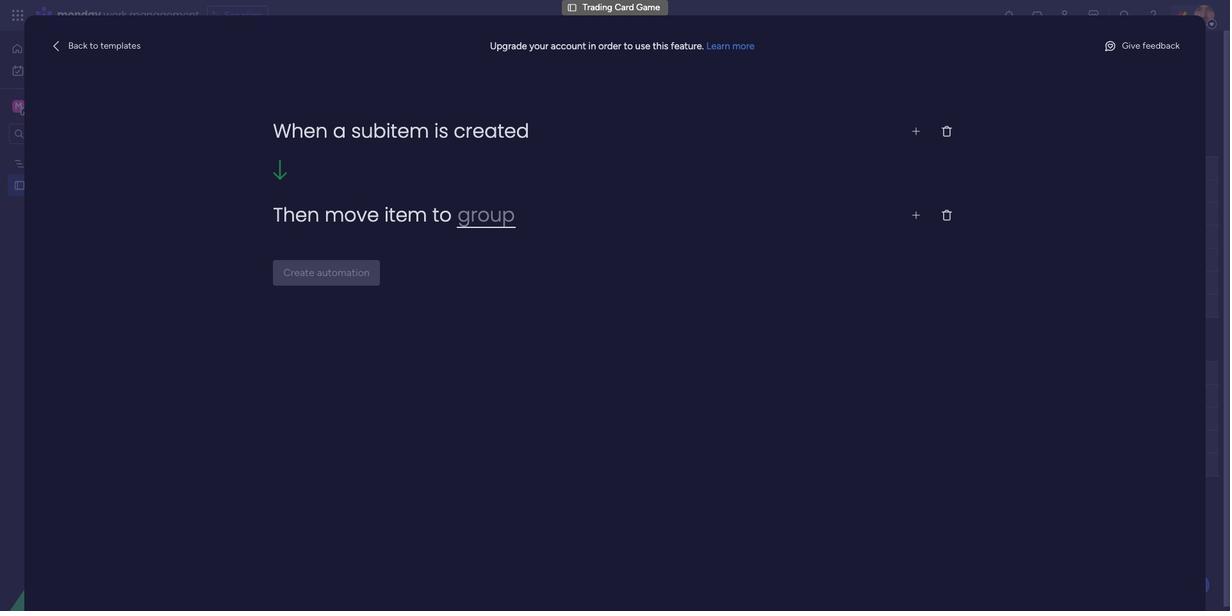 Task type: vqa. For each thing, say whether or not it's contained in the screenshot.
the subitem
yes



Task type: describe. For each thing, give the bounding box(es) containing it.
Group Title field
[[217, 135, 287, 152]]

group
[[458, 201, 515, 229]]

0 vertical spatial game
[[636, 2, 660, 13]]

invite / 1
[[1139, 47, 1174, 58]]

workspace
[[54, 100, 105, 112]]

see
[[224, 10, 239, 21]]

1
[[1170, 47, 1174, 58]]

design
[[276, 209, 304, 220]]

give
[[1122, 40, 1141, 51]]

list box containing marketing plan
[[0, 150, 163, 369]]

workspace selection element
[[12, 99, 107, 115]]

1 vertical spatial card
[[62, 179, 81, 190]]

more
[[733, 40, 755, 52]]

product design and development
[[242, 209, 377, 220]]

plan
[[72, 158, 89, 169]]

work
[[104, 8, 127, 22]]

1 horizontal spatial to
[[433, 201, 452, 229]]

branding
[[302, 255, 337, 266]]

/
[[1164, 47, 1168, 58]]

lottie animation image
[[0, 482, 163, 611]]

search everything image
[[1119, 9, 1132, 22]]

back
[[68, 40, 87, 51]]

home
[[28, 43, 53, 54]]

james peterson image
[[1195, 5, 1215, 26]]

0 vertical spatial card
[[615, 2, 634, 13]]

upgrade your account in order to use this feature. learn more
[[490, 40, 755, 52]]

invite
[[1139, 47, 1162, 58]]

james peterson image
[[1101, 44, 1118, 61]]

back to templates button
[[45, 36, 146, 56]]

when
[[273, 118, 328, 145]]

home option
[[8, 38, 156, 59]]

see plans button
[[207, 6, 269, 25]]

give feedback link
[[1099, 36, 1185, 56]]

use
[[636, 40, 651, 52]]

see plans
[[224, 10, 263, 21]]

when a subitem is created
[[273, 118, 529, 145]]

to inside button
[[90, 40, 98, 51]]

1 horizontal spatial trading card game
[[583, 2, 660, 13]]

main workspace
[[29, 100, 105, 112]]

learn
[[707, 40, 730, 52]]

trading inside list box
[[30, 179, 60, 190]]

public board image
[[13, 179, 26, 191]]

0 vertical spatial and
[[306, 209, 321, 220]]

2 horizontal spatial to
[[624, 40, 633, 52]]

feedback
[[1143, 40, 1180, 51]]

main
[[29, 100, 52, 112]]

help
[[1176, 579, 1199, 592]]



Task type: locate. For each thing, give the bounding box(es) containing it.
a
[[333, 118, 346, 145]]

game
[[636, 2, 660, 13], [84, 179, 108, 190]]

tab list
[[194, 69, 278, 89]]

0 horizontal spatial and
[[285, 255, 299, 266]]

notifications image
[[1003, 9, 1016, 22]]

1 horizontal spatial card
[[615, 2, 634, 13]]

your
[[530, 40, 549, 52]]

card
[[615, 2, 634, 13], [62, 179, 81, 190]]

1 vertical spatial trading
[[30, 179, 60, 190]]

0 horizontal spatial game
[[84, 179, 108, 190]]

templates
[[100, 40, 141, 51]]

upgrade
[[490, 40, 527, 52]]

development
[[323, 209, 377, 220]]

in
[[589, 40, 596, 52]]

title
[[260, 135, 284, 151]]

0 vertical spatial marketing
[[30, 158, 70, 169]]

then
[[273, 201, 319, 229]]

marketing left plan
[[30, 158, 70, 169]]

0 horizontal spatial trading
[[30, 179, 60, 190]]

select product image
[[12, 9, 24, 22]]

1 vertical spatial and
[[285, 255, 299, 266]]

home link
[[8, 38, 156, 59]]

game inside list box
[[84, 179, 108, 190]]

trading card game up the upgrade your account in order to use this feature. learn more at the top of the page
[[583, 2, 660, 13]]

to right back
[[90, 40, 98, 51]]

marketing
[[30, 158, 70, 169], [242, 255, 282, 266]]

campaign
[[340, 255, 380, 266]]

trading card game down marketing plan
[[30, 179, 108, 190]]

invite / 1 button
[[1134, 42, 1179, 63]]

marketing for marketing and branding campaign
[[242, 255, 282, 266]]

update feed image
[[1031, 9, 1044, 22]]

marketing inside list box
[[30, 158, 70, 169]]

option
[[0, 152, 163, 154]]

0 horizontal spatial card
[[62, 179, 81, 190]]

account
[[551, 40, 586, 52]]

m
[[15, 101, 22, 112]]

learn more link
[[707, 40, 755, 52]]

then move item to group
[[273, 201, 515, 229]]

0 horizontal spatial trading card game
[[30, 179, 108, 190]]

item
[[384, 201, 427, 229]]

1 vertical spatial game
[[84, 179, 108, 190]]

trading card game
[[583, 2, 660, 13], [30, 179, 108, 190]]

invite members image
[[1059, 9, 1072, 22]]

marketing and branding campaign
[[242, 255, 380, 266]]

marketing down "product"
[[242, 255, 282, 266]]

product
[[242, 209, 274, 220]]

1 horizontal spatial and
[[306, 209, 321, 220]]

card down plan
[[62, 179, 81, 190]]

trading right public board icon
[[30, 179, 60, 190]]

list box
[[0, 150, 163, 369]]

Search in workspace field
[[27, 127, 107, 141]]

monday marketplace image
[[1088, 9, 1100, 22]]

is
[[434, 118, 449, 145]]

trading up in
[[583, 2, 613, 13]]

0 vertical spatial trading
[[583, 2, 613, 13]]

group title
[[220, 135, 284, 151]]

0 horizontal spatial marketing
[[30, 158, 70, 169]]

marketing plan
[[30, 158, 89, 169]]

feature.
[[671, 40, 704, 52]]

workspace image
[[12, 99, 25, 113]]

tab
[[194, 69, 278, 89]]

move
[[325, 201, 379, 229]]

to
[[90, 40, 98, 51], [624, 40, 633, 52], [433, 201, 452, 229]]

give feedback
[[1122, 40, 1180, 51]]

game up use
[[636, 2, 660, 13]]

and
[[306, 209, 321, 220], [285, 255, 299, 266]]

trading
[[583, 2, 613, 13], [30, 179, 60, 190]]

plans
[[242, 10, 263, 21]]

management
[[129, 8, 199, 22]]

lottie animation element
[[0, 482, 163, 611]]

1 horizontal spatial trading
[[583, 2, 613, 13]]

order
[[599, 40, 622, 52]]

game down plan
[[84, 179, 108, 190]]

to right the item at the left of the page
[[433, 201, 452, 229]]

and left branding
[[285, 255, 299, 266]]

to left use
[[624, 40, 633, 52]]

card up the upgrade your account in order to use this feature. learn more at the top of the page
[[615, 2, 634, 13]]

help button
[[1165, 575, 1210, 596]]

1 horizontal spatial game
[[636, 2, 660, 13]]

this
[[653, 40, 669, 52]]

created
[[454, 118, 529, 145]]

help image
[[1147, 9, 1160, 22]]

marketing for marketing plan
[[30, 158, 70, 169]]

1 vertical spatial marketing
[[242, 255, 282, 266]]

monday work management
[[57, 8, 199, 22]]

group
[[220, 135, 257, 151]]

give feedback button
[[1099, 36, 1185, 56]]

1 vertical spatial trading card game
[[30, 179, 108, 190]]

subitem
[[351, 118, 429, 145]]

monday
[[57, 8, 101, 22]]

and right design
[[306, 209, 321, 220]]

1 horizontal spatial marketing
[[242, 255, 282, 266]]

0 vertical spatial trading card game
[[583, 2, 660, 13]]

0 horizontal spatial to
[[90, 40, 98, 51]]

back to templates
[[68, 40, 141, 51]]



